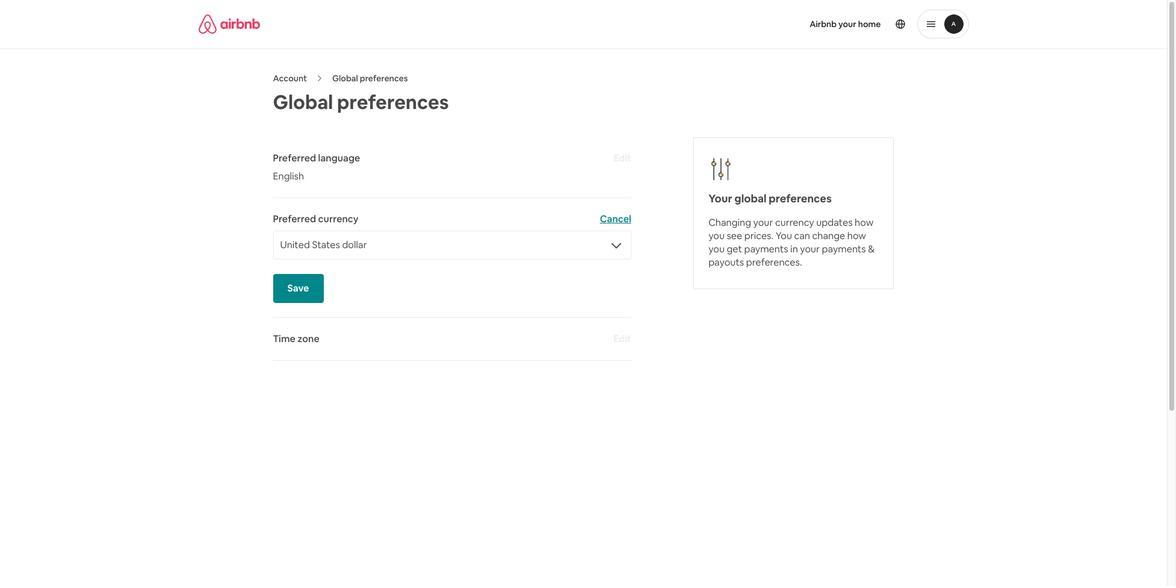 Task type: describe. For each thing, give the bounding box(es) containing it.
1 vertical spatial preferences
[[337, 90, 449, 114]]

get
[[727, 243, 743, 255]]

2 edit from the top
[[614, 332, 632, 345]]

time zone
[[273, 332, 320, 345]]

global
[[735, 192, 767, 205]]

payouts
[[709, 256, 745, 269]]

2 edit button from the top
[[614, 332, 632, 346]]

account
[[273, 73, 307, 84]]

updates
[[817, 216, 853, 229]]

see
[[727, 229, 743, 242]]

english
[[273, 170, 304, 182]]

preferences.
[[747, 256, 803, 269]]

1 vertical spatial global
[[273, 90, 333, 114]]

prices.
[[745, 229, 774, 242]]

save button
[[273, 274, 324, 303]]

preferred for preferred currency
[[273, 213, 316, 225]]

0 vertical spatial global preferences
[[332, 73, 408, 84]]

2 payments from the left
[[822, 243, 867, 255]]

home
[[859, 19, 881, 30]]

cancel button
[[600, 213, 632, 226]]

currency inside changing your currency updates how you see prices. you can change how you get payments in your payments & payouts preferences.
[[776, 216, 815, 229]]

1 you from the top
[[709, 229, 725, 242]]

changing
[[709, 216, 752, 229]]

1 payments from the left
[[745, 243, 789, 255]]

save
[[288, 282, 309, 295]]

cancel
[[600, 213, 632, 225]]

1 vertical spatial how
[[848, 229, 867, 242]]

changing your currency updates how you see prices. you can change how you get payments in your payments & payouts preferences.
[[709, 216, 875, 269]]



Task type: locate. For each thing, give the bounding box(es) containing it.
airbnb your home link
[[803, 11, 889, 37]]

preferred currency
[[273, 213, 359, 225]]

payments
[[745, 243, 789, 255], [822, 243, 867, 255]]

how down updates
[[848, 229, 867, 242]]

how up &
[[855, 216, 874, 229]]

preferred for preferred language english
[[273, 152, 316, 164]]

airbnb your home
[[810, 19, 881, 30]]

1 vertical spatial your
[[754, 216, 774, 229]]

global down account
[[273, 90, 333, 114]]

1 edit button from the top
[[614, 152, 632, 165]]

you
[[709, 229, 725, 242], [709, 243, 725, 255]]

1 edit from the top
[[614, 152, 632, 164]]

preferred
[[273, 152, 316, 164], [273, 213, 316, 225]]

1 vertical spatial preferred
[[273, 213, 316, 225]]

2 preferred from the top
[[273, 213, 316, 225]]

0 horizontal spatial payments
[[745, 243, 789, 255]]

global
[[332, 73, 358, 84], [273, 90, 333, 114]]

your for changing
[[754, 216, 774, 229]]

can
[[795, 229, 811, 242]]

2 horizontal spatial your
[[839, 19, 857, 30]]

you left see
[[709, 229, 725, 242]]

1 preferred from the top
[[273, 152, 316, 164]]

language
[[318, 152, 360, 164]]

0 vertical spatial global
[[332, 73, 358, 84]]

zone
[[298, 332, 320, 345]]

edit button
[[614, 152, 632, 165], [614, 332, 632, 346]]

how
[[855, 216, 874, 229], [848, 229, 867, 242]]

1 horizontal spatial currency
[[776, 216, 815, 229]]

change
[[813, 229, 846, 242]]

edit
[[614, 152, 632, 164], [614, 332, 632, 345]]

preferred language english
[[273, 152, 360, 182]]

0 vertical spatial you
[[709, 229, 725, 242]]

preferred up english
[[273, 152, 316, 164]]

currency down preferred language english
[[318, 213, 359, 225]]

0 vertical spatial edit button
[[614, 152, 632, 165]]

0 horizontal spatial currency
[[318, 213, 359, 225]]

currency up can on the right
[[776, 216, 815, 229]]

global right account
[[332, 73, 358, 84]]

1 vertical spatial global preferences
[[273, 90, 449, 114]]

0 vertical spatial preferences
[[360, 73, 408, 84]]

you
[[776, 229, 793, 242]]

1 vertical spatial edit
[[614, 332, 632, 345]]

profile element
[[598, 0, 969, 48]]

your
[[709, 192, 733, 205]]

0 vertical spatial your
[[839, 19, 857, 30]]

in
[[791, 243, 798, 255]]

time
[[273, 332, 296, 345]]

your down can on the right
[[801, 243, 820, 255]]

currency
[[318, 213, 359, 225], [776, 216, 815, 229]]

preferences
[[360, 73, 408, 84], [337, 90, 449, 114], [769, 192, 832, 205]]

2 vertical spatial preferences
[[769, 192, 832, 205]]

1 vertical spatial edit button
[[614, 332, 632, 346]]

0 vertical spatial edit
[[614, 152, 632, 164]]

your inside profile element
[[839, 19, 857, 30]]

your
[[839, 19, 857, 30], [754, 216, 774, 229], [801, 243, 820, 255]]

2 you from the top
[[709, 243, 725, 255]]

you up payouts
[[709, 243, 725, 255]]

your up the prices.
[[754, 216, 774, 229]]

&
[[869, 243, 875, 255]]

payments down change
[[822, 243, 867, 255]]

your global preferences
[[709, 192, 832, 205]]

1 horizontal spatial your
[[801, 243, 820, 255]]

global preferences
[[332, 73, 408, 84], [273, 90, 449, 114]]

preferred down english
[[273, 213, 316, 225]]

1 horizontal spatial payments
[[822, 243, 867, 255]]

0 horizontal spatial your
[[754, 216, 774, 229]]

account link
[[273, 73, 307, 84]]

your for airbnb
[[839, 19, 857, 30]]

0 vertical spatial how
[[855, 216, 874, 229]]

airbnb
[[810, 19, 837, 30]]

your left "home"
[[839, 19, 857, 30]]

2 vertical spatial your
[[801, 243, 820, 255]]

1 vertical spatial you
[[709, 243, 725, 255]]

payments down the prices.
[[745, 243, 789, 255]]

preferred inside preferred language english
[[273, 152, 316, 164]]

0 vertical spatial preferred
[[273, 152, 316, 164]]



Task type: vqa. For each thing, say whether or not it's contained in the screenshot.
Cancel
yes



